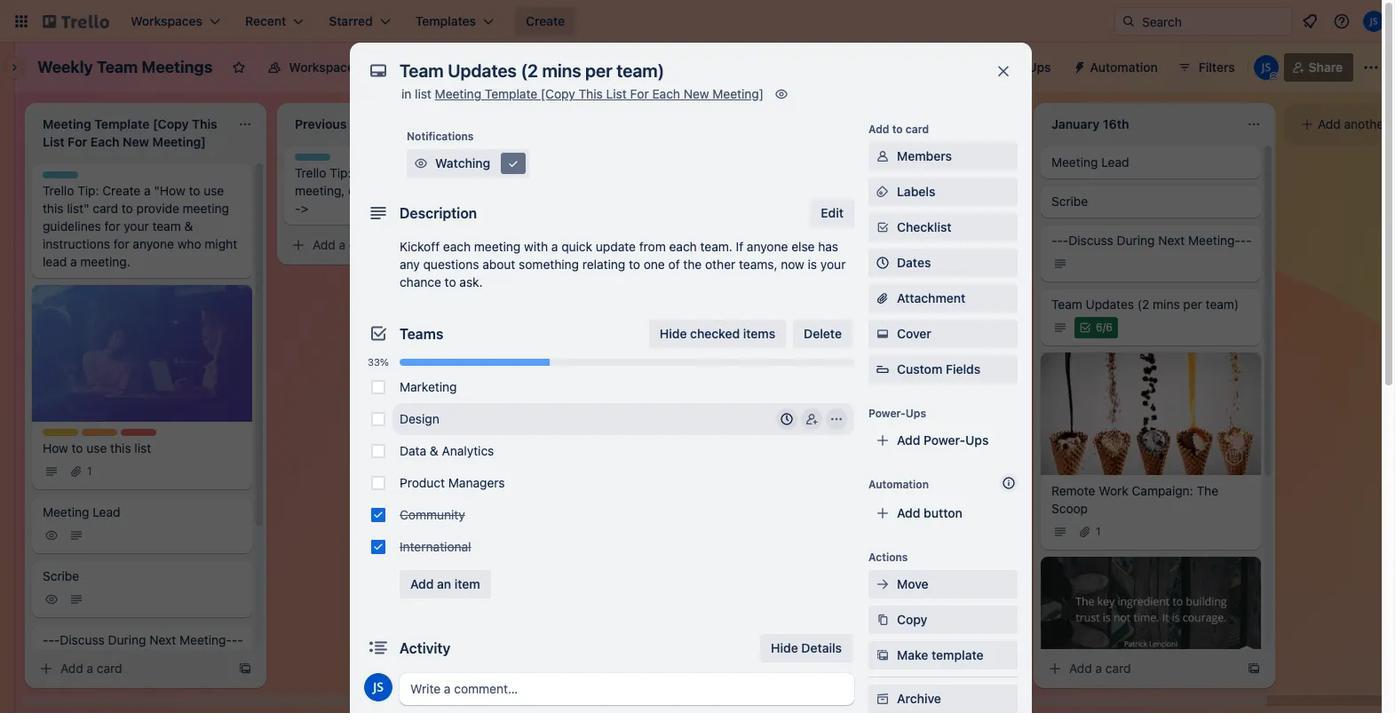 Task type: describe. For each thing, give the bounding box(es) containing it.
sm image inside add a card link
[[290, 236, 307, 254]]

>
[[301, 201, 308, 216]]

copy
[[897, 612, 928, 627]]

notifications
[[407, 130, 474, 143]]

scribe link for january 16th text box
[[1041, 186, 1261, 218]]

work
[[1099, 483, 1129, 498]]

meeting lead link for january 16th text box
[[1041, 147, 1261, 179]]

filters
[[1199, 60, 1235, 75]]

add to card
[[869, 123, 929, 136]]

0 vertical spatial for
[[104, 219, 120, 234]]

kickoff each meeting with a quick update from each team. if anyone else has any questions about something relating to one of the other teams, now is your chance to ask.
[[400, 239, 846, 290]]

details
[[802, 640, 842, 656]]

1 vertical spatial &
[[430, 443, 439, 458]]

sm image inside the make template "link"
[[874, 647, 892, 664]]

weekly team meetings
[[37, 58, 213, 76]]

0 horizontal spatial scribe
[[43, 568, 79, 583]]

lead
[[43, 254, 67, 269]]

instructions
[[43, 236, 110, 251]]

meeting down how
[[43, 504, 89, 519]]

0 horizontal spatial meeting lead
[[43, 504, 120, 519]]

relating
[[583, 257, 626, 272]]

product managers
[[400, 475, 505, 490]]

checklist link
[[869, 213, 1018, 242]]

add inside add another li "link"
[[1318, 116, 1341, 131]]

use inside trello tip: create a "how to use this list" card to provide meeting guidelines for your team & instructions for anyone who might lead a meeting.
[[204, 183, 224, 198]]

hide checked items link
[[649, 320, 786, 348]]

post-
[[850, 439, 881, 454]]

1 horizontal spatial update
[[945, 400, 987, 415]]

workspace visible button
[[257, 53, 406, 82]]

cover link
[[869, 320, 1018, 348]]

meeting.
[[80, 254, 130, 269]]

meetings
[[142, 58, 213, 76]]

dates
[[897, 255, 931, 270]]

quick
[[562, 239, 593, 254]]

any
[[400, 257, 420, 272]]

hide details
[[771, 640, 842, 656]]

add a card link for create from template… image for ---discuss during next meeting---
[[32, 656, 231, 681]]

to down questions
[[445, 274, 456, 290]]

hide for hide checked items
[[660, 326, 687, 341]]

checked
[[690, 326, 740, 341]]

other
[[705, 257, 736, 272]]

items
[[743, 326, 776, 341]]

create button
[[515, 7, 576, 36]]

about
[[483, 257, 516, 272]]

edit
[[821, 205, 844, 220]]

sm image inside archive "link"
[[874, 690, 892, 708]]

per for january 23rd text field
[[931, 297, 950, 312]]

meeting,
[[295, 183, 345, 198]]

with
[[524, 239, 548, 254]]

if
[[736, 239, 744, 254]]

add power-ups
[[897, 433, 989, 448]]

automation button
[[1066, 53, 1169, 82]]

mins for january 16th text box
[[1153, 297, 1180, 312]]

Search field
[[1136, 8, 1292, 35]]

analytics
[[442, 443, 494, 458]]

1 horizontal spatial this
[[110, 440, 131, 455]]

- inside trello tip: after you finish a meeting, drag the meeting list here. ->
[[295, 201, 301, 216]]

custom
[[897, 362, 943, 377]]

meeting lead for the "meeting lead" link corresponding to january 23rd text field
[[799, 155, 877, 170]]

one
[[644, 257, 665, 272]]

(2 for scribe link associated with january 16th text box
[[1138, 297, 1150, 312]]

teams,
[[739, 257, 778, 272]]

[copy
[[541, 86, 575, 101]]

team) for january 16th text box
[[1206, 297, 1239, 312]]

add a card for ---discuss during next meeting---
[[1070, 661, 1131, 676]]

to right how
[[72, 440, 83, 455]]

the
[[1197, 483, 1219, 498]]

members link
[[869, 142, 1018, 171]]

0 horizontal spatial update
[[819, 361, 861, 376]]

6/6 for scribe link associated with january 16th text box
[[1096, 321, 1113, 334]]

team) for january 23rd text field
[[954, 297, 987, 312]]

add button
[[897, 505, 963, 521]]

strategic influence at work: training seminar takeaways
[[547, 361, 708, 394]]

to left 'provide'
[[122, 201, 133, 216]]

add a card link for previous meetings ---> text box on the left of page create from template… icon
[[284, 233, 483, 258]]

sm image inside scribe link
[[68, 590, 85, 608]]

0 horizontal spatial lead
[[93, 504, 120, 519]]

power-ups inside button
[[986, 60, 1051, 75]]

meeting inside kickoff each meeting with a quick update from each team. if anyone else has any questions about something relating to one of the other teams, now is your chance to ask.
[[474, 239, 521, 254]]

mins for january 23rd text field
[[901, 297, 928, 312]]

watching button
[[407, 149, 529, 178]]

2 vertical spatial jacob simon (jacobsimon16) image
[[364, 673, 393, 702]]

cover
[[897, 326, 932, 341]]

labels link
[[869, 178, 1018, 206]]

0 vertical spatial jacob simon (jacobsimon16) image
[[1364, 11, 1385, 32]]

1 vertical spatial jacob simon (jacobsimon16) image
[[1254, 55, 1279, 80]]

add a card for strategic influence at work: training seminar takeaways
[[565, 661, 627, 676]]

in list meeting template [copy this list for each new meeting]
[[402, 86, 764, 101]]

takeaways
[[646, 378, 708, 394]]

search image
[[1122, 14, 1136, 28]]

6/6 for january 23rd text field's scribe link
[[844, 321, 861, 334]]

how
[[43, 440, 68, 455]]

0 horizontal spatial list
[[135, 440, 151, 455]]

trello tip: create a "how to use this list" card to provide meeting guidelines for your team & instructions for anyone who might lead a meeting.
[[43, 183, 237, 269]]

strategic
[[547, 361, 599, 376]]

1 vertical spatial for
[[113, 236, 129, 251]]

scribe link for january 23rd text field
[[789, 186, 1016, 218]]

labels
[[897, 184, 936, 199]]

team bravo 👏 link
[[789, 495, 1016, 552]]

1 horizontal spatial power-
[[924, 433, 966, 448]]

👏
[[869, 503, 885, 518]]

your inside trello tip: create a "how to use this list" card to provide meeting guidelines for your team & instructions for anyone who might lead a meeting.
[[124, 219, 149, 234]]

share
[[1309, 60, 1343, 75]]

kickoff
[[400, 239, 440, 254]]

conference
[[876, 400, 942, 415]]

Write a comment text field
[[400, 673, 855, 705]]

0 horizontal spatial meeting lead link
[[32, 496, 252, 553]]

training
[[547, 378, 593, 394]]

January 23rd text field
[[789, 110, 984, 139]]

1 vertical spatial use
[[86, 440, 107, 455]]

remote
[[1052, 483, 1096, 498]]

questions
[[423, 257, 479, 272]]

has
[[818, 239, 839, 254]]

members
[[897, 148, 952, 163]]

add another li link
[[1292, 110, 1396, 139]]

0 notifications image
[[1300, 11, 1321, 32]]

attachment
[[897, 290, 966, 306]]

the inside trello tip: after you finish a meeting, drag the meeting list here. ->
[[378, 183, 397, 198]]

webinar post-mortem link
[[789, 431, 1016, 488]]

1 horizontal spatial list
[[415, 86, 432, 101]]

of
[[669, 257, 680, 272]]

meeting down board
[[435, 86, 482, 101]]

to up members
[[892, 123, 903, 136]]

something
[[519, 257, 579, 272]]

sm image inside scribe link
[[43, 590, 60, 608]]

meeting lead for the "meeting lead" link corresponding to january 16th text box
[[1052, 155, 1130, 170]]

this inside trello tip: create a "how to use this list" card to provide meeting guidelines for your team & instructions for anyone who might lead a meeting.
[[43, 201, 64, 216]]

tip: for after
[[330, 165, 351, 180]]

list
[[606, 86, 627, 101]]

trello for trello tip: create a "how to use this list" card to provide meeting guidelines for your team & instructions for anyone who might lead a meeting.
[[43, 183, 74, 198]]

meeting down january 16th text box
[[1052, 155, 1098, 170]]

strategic influence at work: training seminar takeaways link
[[537, 353, 757, 427]]

move
[[897, 577, 929, 592]]

create inside trello tip: create a "how to use this list" card to provide meeting guidelines for your team & instructions for anyone who might lead a meeting.
[[102, 183, 141, 198]]

sm image inside cover link
[[874, 325, 892, 343]]

board link
[[409, 53, 485, 82]]

customize views image
[[494, 59, 512, 76]]

lead for january 16th text box
[[1102, 155, 1130, 170]]

make
[[897, 648, 929, 663]]

add inside add button button
[[897, 505, 921, 521]]

is
[[808, 257, 817, 272]]

list"
[[67, 201, 89, 216]]



Task type: locate. For each thing, give the bounding box(es) containing it.
trello up meeting,
[[295, 165, 326, 180]]

create up 'provide'
[[102, 183, 141, 198]]

description
[[400, 205, 477, 221]]

1 vertical spatial automation
[[869, 478, 929, 491]]

hide inside "link"
[[660, 326, 687, 341]]

move link
[[869, 570, 1018, 599]]

1 team updates (2 mins per team) from the left
[[799, 297, 987, 312]]

teams
[[400, 326, 444, 342]]

1 team) from the left
[[954, 297, 987, 312]]

chance
[[400, 274, 441, 290]]

use right "how
[[204, 183, 224, 198]]

update right pr
[[819, 361, 861, 376]]

add inside add power-ups link
[[897, 433, 921, 448]]

meeting lead link for january 23rd text field
[[789, 147, 1016, 179]]

0 horizontal spatial power-ups
[[869, 407, 927, 420]]

fields
[[946, 362, 981, 377]]

add a card for meeting lead
[[60, 661, 122, 676]]

hide for hide details
[[771, 640, 798, 656]]

delete
[[804, 326, 842, 341]]

automation inside button
[[1090, 60, 1158, 75]]

you
[[386, 165, 407, 180]]

1 each from the left
[[443, 239, 471, 254]]

hide up at
[[660, 326, 687, 341]]

1 6/6 from the left
[[844, 321, 861, 334]]

use right how
[[86, 440, 107, 455]]

0 horizontal spatial updates
[[834, 297, 882, 312]]

list right in
[[415, 86, 432, 101]]

else
[[792, 239, 815, 254]]

scribe for scribe link associated with january 16th text box
[[1052, 194, 1088, 209]]

0 vertical spatial tip:
[[330, 165, 351, 180]]

meeting template [copy this list for each new meeting] link
[[435, 86, 764, 101]]

0 horizontal spatial 6/6
[[844, 321, 861, 334]]

0 horizontal spatial jacob simon (jacobsimon16) image
[[364, 673, 393, 702]]

1 vertical spatial update
[[945, 400, 987, 415]]

---discuss during next meeting---
[[547, 233, 748, 248], [799, 233, 1000, 248], [1052, 233, 1252, 248], [43, 632, 243, 647]]

create from template… image for ---discuss during next meeting---
[[238, 662, 252, 676]]

trello tip: create a "how to use this list" card to provide meeting guidelines for your team & instructions for anyone who might lead a meeting. link
[[32, 164, 252, 278]]

meeting inside trello tip: after you finish a meeting, drag the meeting list here. ->
[[400, 183, 446, 198]]

add an item button
[[400, 570, 491, 599]]

0 vertical spatial power-
[[986, 60, 1028, 75]]

team)
[[954, 297, 987, 312], [1206, 297, 1239, 312]]

2 team) from the left
[[1206, 297, 1239, 312]]

team updates (2 mins per team) for january 16th text box
[[1052, 297, 1239, 312]]

1 horizontal spatial create from template… image
[[743, 662, 757, 676]]

0 vertical spatial meeting
[[400, 183, 446, 198]]

0 horizontal spatial your
[[124, 219, 149, 234]]

2 horizontal spatial scribe link
[[1041, 186, 1261, 218]]

0 vertical spatial list
[[415, 86, 432, 101]]

2 6/6 from the left
[[1096, 321, 1113, 334]]

1 horizontal spatial anyone
[[747, 239, 788, 254]]

0 horizontal spatial team)
[[954, 297, 987, 312]]

1 mins from the left
[[901, 297, 928, 312]]

this right how
[[110, 440, 131, 455]]

0 vertical spatial &
[[184, 219, 193, 234]]

meeting lead down january 16th text box
[[1052, 155, 1130, 170]]

create from template… image for pr update
[[995, 565, 1009, 579]]

0 vertical spatial create from template… image
[[490, 238, 505, 252]]

your inside kickoff each meeting with a quick update from each team. if anyone else has any questions about something relating to one of the other teams, now is your chance to ask.
[[821, 257, 846, 272]]

add a card link for create from template… icon associated with january 16th text box
[[1041, 656, 1240, 681]]

meeting down finish
[[400, 183, 446, 198]]

scoop
[[1052, 501, 1088, 516]]

0 vertical spatial automation
[[1090, 60, 1158, 75]]

updates for january 16th text box
[[1086, 297, 1134, 312]]

sm image inside labels link
[[874, 183, 892, 201]]

meeting lead
[[799, 155, 877, 170], [1052, 155, 1130, 170], [43, 504, 120, 519]]

use
[[204, 183, 224, 198], [86, 440, 107, 455]]

lead for january 23rd text field
[[849, 155, 877, 170]]

0 vertical spatial the
[[378, 183, 397, 198]]

for
[[104, 219, 120, 234], [113, 236, 129, 251]]

0 horizontal spatial anyone
[[133, 236, 174, 251]]

tip: for create
[[77, 183, 99, 198]]

this
[[579, 86, 603, 101]]

sm image inside watching button
[[505, 155, 522, 172]]

1 horizontal spatial trello
[[295, 165, 326, 180]]

list
[[415, 86, 432, 101], [450, 183, 466, 198], [135, 440, 151, 455]]

tip: inside trello tip: after you finish a meeting, drag the meeting list here. ->
[[330, 165, 351, 180]]

0 vertical spatial trello
[[295, 165, 326, 180]]

0 horizontal spatial (2
[[885, 297, 897, 312]]

dates button
[[869, 249, 1018, 277]]

list right how
[[135, 440, 151, 455]]

ups inside button
[[1028, 60, 1051, 75]]

0 horizontal spatial create from template… image
[[238, 662, 252, 676]]

li
[[1392, 116, 1396, 131]]

show menu image
[[1363, 59, 1380, 76]]

0 horizontal spatial ups
[[906, 407, 927, 420]]

1 horizontal spatial hide
[[771, 640, 798, 656]]

add a card link for middle create from template… image
[[537, 656, 736, 681]]

this left list"
[[43, 201, 64, 216]]

sm image inside the strategic influence at work: training seminar takeaways "link"
[[547, 401, 565, 418]]

2 horizontal spatial meeting
[[474, 239, 521, 254]]

& right data
[[430, 443, 439, 458]]

share button
[[1284, 53, 1354, 82]]

trello inside trello tip: after you finish a meeting, drag the meeting list here. ->
[[295, 165, 326, 180]]

this
[[43, 201, 64, 216], [110, 440, 131, 455]]

Board name text field
[[28, 53, 221, 82]]

sm image
[[773, 85, 791, 103], [412, 155, 430, 172], [1052, 319, 1070, 337], [874, 325, 892, 343], [547, 401, 565, 418], [828, 410, 846, 428], [1077, 523, 1094, 541], [43, 526, 60, 544], [68, 526, 85, 544], [874, 576, 892, 593], [68, 590, 85, 608], [874, 611, 892, 629], [874, 647, 892, 664], [37, 660, 55, 678], [542, 660, 560, 678], [1046, 660, 1064, 678], [874, 690, 892, 708]]

1 down how to use this list on the bottom of the page
[[87, 464, 92, 477]]

1 vertical spatial ups
[[906, 407, 927, 420]]

---discuss during next meeting--- link
[[537, 225, 757, 282], [789, 225, 1016, 282], [1041, 225, 1261, 282], [32, 624, 252, 681]]

1 updates from the left
[[834, 297, 882, 312]]

0 horizontal spatial hide
[[660, 326, 687, 341]]

create from template… image for previous meetings ---> text box on the left of page
[[490, 238, 505, 252]]

0 vertical spatial ups
[[1028, 60, 1051, 75]]

delete link
[[793, 320, 853, 348]]

lead down january 16th text box
[[1102, 155, 1130, 170]]

archive link
[[869, 685, 1018, 713]]

meeting up "about"
[[474, 239, 521, 254]]

archive
[[897, 691, 941, 706]]

1 vertical spatial the
[[683, 257, 702, 272]]

anyone inside trello tip: create a "how to use this list" card to provide meeting guidelines for your team & instructions for anyone who might lead a meeting.
[[133, 236, 174, 251]]

2 updates from the left
[[1086, 297, 1134, 312]]

Meeting Template [Copy This List For Each New Meeting] text field
[[32, 110, 227, 156]]

2 team updates (2 mins per team) from the left
[[1052, 297, 1239, 312]]

custom fields button
[[869, 361, 1018, 378]]

trello up list"
[[43, 183, 74, 198]]

automation up 👏
[[869, 478, 929, 491]]

meeting lead up edit
[[799, 155, 877, 170]]

(2 for january 23rd text field's scribe link
[[885, 297, 897, 312]]

seminar
[[596, 378, 643, 394]]

data & analytics
[[400, 443, 494, 458]]

meeting lead down how to use this list on the bottom of the page
[[43, 504, 120, 519]]

meeting up might
[[183, 201, 229, 216]]

pr update
[[799, 361, 861, 376]]

the down you on the top of page
[[378, 183, 397, 198]]

remote work campaign: the scoop
[[1052, 483, 1219, 516]]

1 vertical spatial tip:
[[77, 183, 99, 198]]

2 per from the left
[[1184, 297, 1203, 312]]

1 horizontal spatial tip:
[[330, 165, 351, 180]]

& up who
[[184, 219, 193, 234]]

create up [copy
[[526, 13, 565, 28]]

1 horizontal spatial mins
[[1153, 297, 1180, 312]]

1 vertical spatial 1
[[1096, 525, 1101, 538]]

0 horizontal spatial 1
[[87, 464, 92, 477]]

lead down january 23rd text field
[[849, 155, 877, 170]]

add an item
[[410, 577, 480, 592]]

team
[[97, 58, 138, 76], [799, 297, 830, 312], [1052, 297, 1083, 312], [799, 503, 830, 518]]

0 vertical spatial 1
[[87, 464, 92, 477]]

campaign:
[[1132, 483, 1194, 498]]

tip: up list"
[[77, 183, 99, 198]]

0 horizontal spatial automation
[[869, 478, 929, 491]]

1 horizontal spatial your
[[821, 257, 846, 272]]

the right of
[[683, 257, 702, 272]]

0 vertical spatial create
[[526, 13, 565, 28]]

0 horizontal spatial tip:
[[77, 183, 99, 198]]

1 horizontal spatial per
[[1184, 297, 1203, 312]]

tip: inside trello tip: create a "how to use this list" card to provide meeting guidelines for your team & instructions for anyone who might lead a meeting.
[[77, 183, 99, 198]]

a inside kickoff each meeting with a quick update from each team. if anyone else has any questions about something relating to one of the other teams, now is your chance to ask.
[[551, 239, 558, 254]]

weekly
[[37, 58, 93, 76]]

0 horizontal spatial trello
[[43, 183, 74, 198]]

1 vertical spatial power-
[[869, 407, 906, 420]]

power-
[[986, 60, 1028, 75], [869, 407, 906, 420], [924, 433, 966, 448]]

0 horizontal spatial power-
[[869, 407, 906, 420]]

trello
[[295, 165, 326, 180], [43, 183, 74, 198]]

0 vertical spatial power-ups
[[986, 60, 1051, 75]]

0 horizontal spatial &
[[184, 219, 193, 234]]

& inside trello tip: create a "how to use this list" card to provide meeting guidelines for your team & instructions for anyone who might lead a meeting.
[[184, 219, 193, 234]]

anyone up teams,
[[747, 239, 788, 254]]

list inside trello tip: after you finish a meeting, drag the meeting list here. ->
[[450, 183, 466, 198]]

1 horizontal spatial team)
[[1206, 297, 1239, 312]]

another
[[1344, 116, 1389, 131]]

finish
[[410, 165, 441, 180]]

in
[[402, 86, 412, 101]]

2 mins from the left
[[1153, 297, 1180, 312]]

updates for january 23rd text field
[[834, 297, 882, 312]]

automation down search icon on the top of the page
[[1090, 60, 1158, 75]]

1 horizontal spatial ups
[[966, 433, 989, 448]]

create from template… image
[[490, 238, 505, 252], [1247, 662, 1261, 676]]

1 vertical spatial create from template… image
[[1247, 662, 1261, 676]]

create from template… image
[[995, 565, 1009, 579], [238, 662, 252, 676], [743, 662, 757, 676]]

sm image inside add another li "link"
[[1299, 115, 1316, 133]]

during
[[613, 233, 651, 248], [865, 233, 903, 248], [1117, 233, 1155, 248], [108, 632, 146, 647]]

hide left details
[[771, 640, 798, 656]]

January 16th text field
[[1041, 110, 1237, 139]]

meeting inside trello tip: create a "how to use this list" card to provide meeting guidelines for your team & instructions for anyone who might lead a meeting.
[[183, 201, 229, 216]]

sm image inside copy link
[[874, 611, 892, 629]]

team
[[152, 219, 181, 234]]

meeting up edit
[[799, 155, 846, 170]]

open information menu image
[[1333, 12, 1351, 30]]

team inside text box
[[97, 58, 138, 76]]

drag
[[348, 183, 375, 198]]

tip: up meeting,
[[330, 165, 351, 180]]

webinar post-mortem
[[799, 439, 926, 454]]

team bravo 👏
[[799, 503, 885, 518]]

attachment button
[[869, 284, 1018, 313]]

trello tip: after you finish a meeting, drag the meeting list here. -> link
[[284, 147, 512, 225]]

sm image
[[1299, 115, 1316, 133], [874, 147, 892, 165], [505, 155, 522, 172], [874, 183, 892, 201], [874, 219, 892, 236], [290, 236, 307, 254], [547, 255, 565, 273], [799, 255, 817, 273], [1052, 255, 1070, 273], [799, 319, 817, 337], [824, 319, 842, 337], [1077, 319, 1094, 337], [43, 462, 60, 480], [68, 462, 85, 480], [1052, 523, 1070, 541], [43, 590, 60, 608]]

template
[[932, 648, 984, 663]]

0 horizontal spatial create
[[102, 183, 141, 198]]

power-ups
[[986, 60, 1051, 75], [869, 407, 927, 420]]

0 horizontal spatial meeting
[[183, 201, 229, 216]]

team updates (2 mins per team) for january 23rd text field
[[799, 297, 987, 312]]

ups left automation button
[[1028, 60, 1051, 75]]

actions
[[869, 551, 908, 564]]

sm image inside "members" link
[[874, 147, 892, 165]]

jacob simon (jacobsimon16) image
[[1364, 11, 1385, 32], [1254, 55, 1279, 80], [364, 673, 393, 702]]

sm image inside watching button
[[412, 155, 430, 172]]

0 vertical spatial hide
[[660, 326, 687, 341]]

add inside add an item button
[[410, 577, 434, 592]]

card inside trello tip: create a "how to use this list" card to provide meeting guidelines for your team & instructions for anyone who might lead a meeting.
[[93, 201, 118, 216]]

None text field
[[391, 55, 977, 87]]

1 horizontal spatial team updates (2 mins per team)
[[1052, 297, 1239, 312]]

to
[[892, 123, 903, 136], [189, 183, 200, 198], [122, 201, 133, 216], [629, 257, 640, 272], [445, 274, 456, 290], [72, 440, 83, 455]]

1 horizontal spatial power-ups
[[986, 60, 1051, 75]]

0 horizontal spatial use
[[86, 440, 107, 455]]

(2
[[885, 297, 897, 312], [1138, 297, 1150, 312]]

a inside trello tip: after you finish a meeting, drag the meeting list here. ->
[[445, 165, 451, 180]]

Previous Meetings ---> text field
[[284, 110, 480, 139]]

from
[[639, 239, 666, 254]]

to left one
[[629, 257, 640, 272]]

1 horizontal spatial meeting lead link
[[789, 147, 1016, 179]]

provide
[[136, 201, 179, 216]]

2 horizontal spatial power-
[[986, 60, 1028, 75]]

guidelines
[[43, 219, 101, 234]]

workspace
[[289, 60, 354, 75]]

0 vertical spatial this
[[43, 201, 64, 216]]

2 (2 from the left
[[1138, 297, 1150, 312]]

each
[[443, 239, 471, 254], [669, 239, 697, 254]]

1 (2 from the left
[[885, 297, 897, 312]]

0 horizontal spatial this
[[43, 201, 64, 216]]

0 horizontal spatial create from template… image
[[490, 238, 505, 252]]

create from template… image for january 16th text box
[[1247, 662, 1261, 676]]

work:
[[674, 361, 708, 376]]

update down 'fields'
[[945, 400, 987, 415]]

per for january 16th text box
[[1184, 297, 1203, 312]]

ups up the mortem in the bottom right of the page
[[906, 407, 927, 420]]

make template
[[897, 648, 984, 663]]

each up questions
[[443, 239, 471, 254]]

pr
[[799, 361, 815, 376]]

2 horizontal spatial jacob simon (jacobsimon16) image
[[1364, 11, 1385, 32]]

1 vertical spatial this
[[110, 440, 131, 455]]

1 down work
[[1096, 525, 1101, 538]]

pr update link
[[789, 353, 1016, 385]]

1 horizontal spatial 1
[[1096, 525, 1101, 538]]

anyone down the team
[[133, 236, 174, 251]]

1 horizontal spatial create from template… image
[[1247, 662, 1261, 676]]

your down 'provide'
[[124, 219, 149, 234]]

the inside kickoff each meeting with a quick update from each team. if anyone else has any questions about something relating to one of the other teams, now is your chance to ask.
[[683, 257, 702, 272]]

design
[[400, 411, 439, 426]]

automation
[[1090, 60, 1158, 75], [869, 478, 929, 491]]

a
[[445, 165, 451, 180], [144, 183, 151, 198], [339, 237, 346, 252], [551, 239, 558, 254], [70, 254, 77, 269], [843, 564, 850, 579], [87, 661, 93, 676], [591, 661, 598, 676], [1096, 661, 1103, 676]]

2 horizontal spatial meeting lead
[[1052, 155, 1130, 170]]

create inside button
[[526, 13, 565, 28]]

trello inside trello tip: create a "how to use this list" card to provide meeting guidelines for your team & instructions for anyone who might lead a meeting.
[[43, 183, 74, 198]]

1 horizontal spatial scribe link
[[789, 186, 1016, 218]]

list left 'here.'
[[450, 183, 466, 198]]

1 vertical spatial trello
[[43, 183, 74, 198]]

0 horizontal spatial scribe link
[[32, 560, 252, 617]]

anyone inside kickoff each meeting with a quick update from each team. if anyone else has any questions about something relating to one of the other teams, now is your chance to ask.
[[747, 239, 788, 254]]

add a card link for pr update create from template… image
[[789, 560, 988, 584]]

meeting
[[400, 183, 446, 198], [183, 201, 229, 216], [474, 239, 521, 254]]

0 vertical spatial update
[[819, 361, 861, 376]]

activity
[[400, 640, 451, 656]]

2 horizontal spatial ups
[[1028, 60, 1051, 75]]

your down has
[[821, 257, 846, 272]]

to right "how
[[189, 183, 200, 198]]

1 vertical spatial hide
[[771, 640, 798, 656]]

power- inside button
[[986, 60, 1028, 75]]

now
[[781, 257, 805, 272]]

primary element
[[0, 0, 1396, 43]]

at
[[659, 361, 671, 376]]

1 horizontal spatial meeting
[[400, 183, 446, 198]]

mortem
[[881, 439, 926, 454]]

add button button
[[869, 499, 1018, 528]]

2 horizontal spatial list
[[450, 183, 466, 198]]

1 per from the left
[[931, 297, 950, 312]]

1 vertical spatial your
[[821, 257, 846, 272]]

trello for trello tip: after you finish a meeting, drag the meeting list here. ->
[[295, 165, 326, 180]]

2 vertical spatial ups
[[966, 433, 989, 448]]

lead down how to use this list on the bottom of the page
[[93, 504, 120, 519]]

0 horizontal spatial the
[[378, 183, 397, 198]]

0 vertical spatial use
[[204, 183, 224, 198]]

sm image inside checklist link
[[874, 219, 892, 236]]

2 vertical spatial meeting
[[474, 239, 521, 254]]

January 30th text field
[[537, 110, 732, 139]]

hide details link
[[760, 634, 853, 663]]

1 horizontal spatial automation
[[1090, 60, 1158, 75]]

scribe for january 23rd text field's scribe link
[[799, 194, 836, 209]]

1 vertical spatial power-ups
[[869, 407, 927, 420]]

1 horizontal spatial &
[[430, 443, 439, 458]]

template
[[485, 86, 538, 101]]

star or unstar board image
[[232, 60, 246, 75]]

international
[[400, 539, 471, 554]]

button
[[924, 505, 963, 521]]

1
[[87, 464, 92, 477], [1096, 525, 1101, 538]]

sm image inside move link
[[874, 576, 892, 593]]

1 horizontal spatial jacob simon (jacobsimon16) image
[[1254, 55, 1279, 80]]

each up of
[[669, 239, 697, 254]]

2 each from the left
[[669, 239, 697, 254]]

2 horizontal spatial scribe
[[1052, 194, 1088, 209]]

next
[[654, 233, 681, 248], [906, 233, 933, 248], [1159, 233, 1185, 248], [149, 632, 176, 647]]

1 horizontal spatial updates
[[1086, 297, 1134, 312]]

ups down 'fields'
[[966, 433, 989, 448]]

hide checked items
[[660, 326, 776, 341]]

0 horizontal spatial per
[[931, 297, 950, 312]]



Task type: vqa. For each thing, say whether or not it's contained in the screenshot.
template board icon
no



